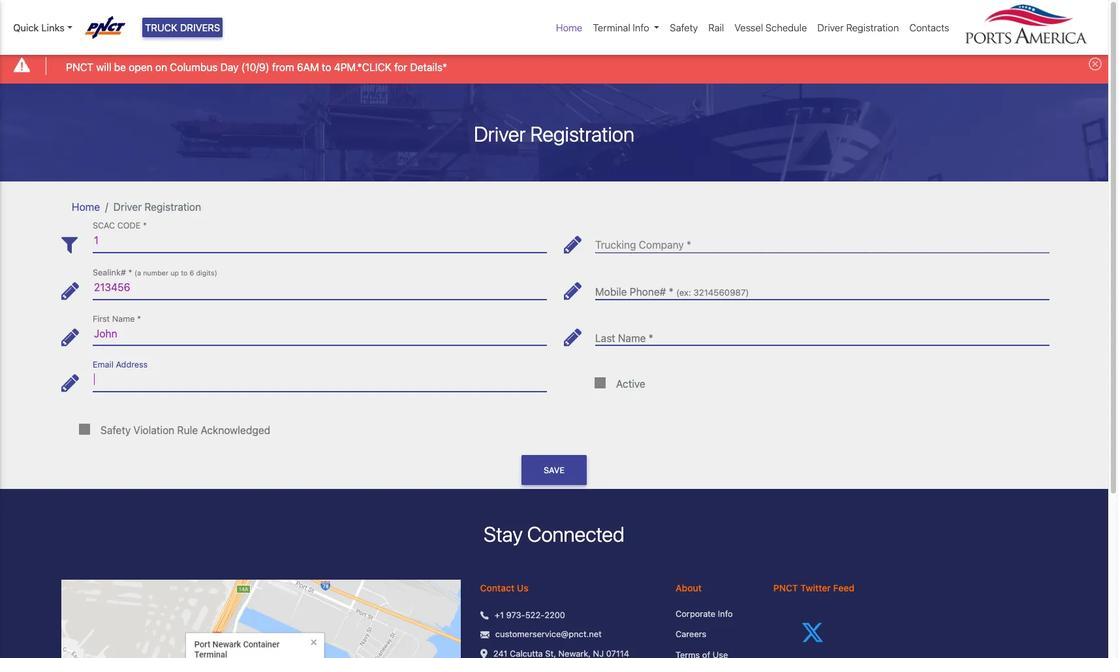 Task type: vqa. For each thing, say whether or not it's contained in the screenshot.
the bottommost HOME link
yes



Task type: locate. For each thing, give the bounding box(es) containing it.
(a
[[135, 269, 141, 277]]

home link up "scac"
[[72, 201, 100, 213]]

1 horizontal spatial safety
[[670, 22, 698, 33]]

home link
[[551, 15, 588, 40], [72, 201, 100, 213]]

0 horizontal spatial safety
[[101, 424, 131, 436]]

home up "scac"
[[72, 201, 100, 213]]

Last Name * text field
[[596, 322, 1050, 346]]

* left (a on the left top of the page
[[128, 268, 132, 278]]

to
[[322, 61, 331, 73], [181, 269, 188, 277]]

0 horizontal spatial driver
[[113, 201, 142, 213]]

safety link
[[665, 15, 704, 40]]

1 horizontal spatial home link
[[551, 15, 588, 40]]

for
[[395, 61, 408, 73]]

driver registration
[[818, 22, 900, 33], [474, 121, 635, 146], [113, 201, 201, 213]]

1 horizontal spatial name
[[618, 332, 646, 344]]

0 vertical spatial to
[[322, 61, 331, 73]]

* right company
[[687, 239, 692, 251]]

Email Address text field
[[93, 368, 547, 392]]

open
[[129, 61, 153, 73]]

2 vertical spatial driver registration
[[113, 201, 201, 213]]

0 horizontal spatial home
[[72, 201, 100, 213]]

last
[[596, 332, 616, 344]]

+1
[[495, 610, 504, 620]]

us
[[517, 582, 529, 594]]

pnct left twitter
[[774, 582, 799, 594]]

2 vertical spatial driver
[[113, 201, 142, 213]]

careers link
[[676, 628, 754, 641]]

name right first at the top left of page
[[112, 314, 135, 324]]

0 horizontal spatial to
[[181, 269, 188, 277]]

address
[[116, 360, 148, 370]]

feed
[[834, 582, 855, 594]]

522-
[[526, 610, 545, 620]]

973-
[[506, 610, 526, 620]]

truck
[[145, 22, 178, 33]]

* for scac code *
[[143, 221, 147, 231]]

0 vertical spatial pnct
[[66, 61, 94, 73]]

1 vertical spatial pnct
[[774, 582, 799, 594]]

* right last on the right bottom
[[649, 332, 654, 344]]

safety left violation
[[101, 424, 131, 436]]

1 vertical spatial driver registration
[[474, 121, 635, 146]]

1 vertical spatial info
[[718, 609, 733, 619]]

stay
[[484, 522, 523, 547]]

SCAC CODE * search field
[[93, 229, 547, 253]]

contacts link
[[905, 15, 955, 40]]

registration
[[847, 22, 900, 33], [531, 121, 635, 146], [145, 201, 201, 213]]

name
[[112, 314, 135, 324], [618, 332, 646, 344]]

info right terminal
[[633, 22, 650, 33]]

safety left the 'rail' on the right
[[670, 22, 698, 33]]

(ex:
[[677, 287, 692, 298]]

0 vertical spatial driver registration
[[818, 22, 900, 33]]

info up the careers link
[[718, 609, 733, 619]]

1 vertical spatial driver
[[474, 121, 526, 146]]

quick links link
[[13, 20, 72, 35]]

driver
[[818, 22, 844, 33], [474, 121, 526, 146], [113, 201, 142, 213]]

0 vertical spatial name
[[112, 314, 135, 324]]

violation
[[134, 424, 175, 436]]

stay connected
[[484, 522, 625, 547]]

contact
[[480, 582, 515, 594]]

1 vertical spatial to
[[181, 269, 188, 277]]

0 horizontal spatial driver registration
[[113, 201, 201, 213]]

0 vertical spatial safety
[[670, 22, 698, 33]]

* right code
[[143, 221, 147, 231]]

0 horizontal spatial name
[[112, 314, 135, 324]]

number
[[143, 269, 169, 277]]

trucking company *
[[596, 239, 692, 251]]

mobile
[[596, 286, 627, 298]]

1 horizontal spatial driver
[[474, 121, 526, 146]]

4pm.*click
[[334, 61, 392, 73]]

acknowledged
[[201, 424, 270, 436]]

driver inside driver registration link
[[818, 22, 844, 33]]

1 vertical spatial registration
[[531, 121, 635, 146]]

customerservice@pnct.net link
[[496, 628, 602, 641]]

pnct inside the pnct will be open on columbus day (10/9) from 6am to 4pm.*click for details* link
[[66, 61, 94, 73]]

0 horizontal spatial registration
[[145, 201, 201, 213]]

truck drivers link
[[142, 18, 223, 38]]

home
[[556, 22, 583, 33], [72, 201, 100, 213]]

vessel schedule link
[[730, 15, 813, 40]]

+1 973-522-2200
[[495, 610, 566, 620]]

0 horizontal spatial pnct
[[66, 61, 94, 73]]

pnct will be open on columbus day (10/9) from 6am to 4pm.*click for details* link
[[66, 59, 447, 75]]

1 vertical spatial name
[[618, 332, 646, 344]]

* for trucking company *
[[687, 239, 692, 251]]

contacts
[[910, 22, 950, 33]]

safety inside safety link
[[670, 22, 698, 33]]

1 horizontal spatial pnct
[[774, 582, 799, 594]]

safety
[[670, 22, 698, 33], [101, 424, 131, 436]]

0 vertical spatial info
[[633, 22, 650, 33]]

6
[[190, 269, 194, 277]]

1 horizontal spatial home
[[556, 22, 583, 33]]

safety violation rule acknowledged
[[101, 424, 270, 436]]

2 vertical spatial registration
[[145, 201, 201, 213]]

1 horizontal spatial driver registration
[[474, 121, 635, 146]]

email address
[[93, 360, 148, 370]]

* for first name *
[[137, 314, 141, 324]]

home link up pnct will be open on columbus day (10/9) from 6am to 4pm.*click for details* alert at the top of the page
[[551, 15, 588, 40]]

digits)
[[196, 269, 217, 277]]

0 horizontal spatial info
[[633, 22, 650, 33]]

None text field
[[93, 276, 547, 300], [596, 276, 1050, 300], [93, 276, 547, 300], [596, 276, 1050, 300]]

* right first at the top left of page
[[137, 314, 141, 324]]

2 horizontal spatial registration
[[847, 22, 900, 33]]

connected
[[528, 522, 625, 547]]

1 horizontal spatial to
[[322, 61, 331, 73]]

1 vertical spatial safety
[[101, 424, 131, 436]]

First Name * text field
[[93, 322, 547, 346]]

vessel
[[735, 22, 764, 33]]

rail
[[709, 22, 725, 33]]

*
[[143, 221, 147, 231], [687, 239, 692, 251], [128, 268, 132, 278], [669, 286, 674, 298], [137, 314, 141, 324], [649, 332, 654, 344]]

first
[[93, 314, 110, 324]]

terminal info
[[593, 22, 650, 33]]

1 horizontal spatial info
[[718, 609, 733, 619]]

about
[[676, 582, 702, 594]]

+1 973-522-2200 link
[[495, 609, 566, 622]]

2200
[[545, 610, 566, 620]]

1 vertical spatial home link
[[72, 201, 100, 213]]

to right 6am
[[322, 61, 331, 73]]

sealink#
[[93, 268, 126, 278]]

last name *
[[596, 332, 654, 344]]

pnct will be open on columbus day (10/9) from 6am to 4pm.*click for details* alert
[[0, 48, 1109, 83]]

0 vertical spatial home
[[556, 22, 583, 33]]

corporate info link
[[676, 608, 754, 621]]

pnct will be open on columbus day (10/9) from 6am to 4pm.*click for details*
[[66, 61, 447, 73]]

* left (ex:
[[669, 286, 674, 298]]

0 vertical spatial driver
[[818, 22, 844, 33]]

vessel schedule
[[735, 22, 808, 33]]

corporate
[[676, 609, 716, 619]]

save
[[544, 465, 565, 475]]

info
[[633, 22, 650, 33], [718, 609, 733, 619]]

0 vertical spatial home link
[[551, 15, 588, 40]]

pnct left will
[[66, 61, 94, 73]]

to inside alert
[[322, 61, 331, 73]]

code
[[117, 221, 141, 231]]

to left 6
[[181, 269, 188, 277]]

2 horizontal spatial driver
[[818, 22, 844, 33]]

safety for safety violation rule acknowledged
[[101, 424, 131, 436]]

home up pnct will be open on columbus day (10/9) from 6am to 4pm.*click for details* alert at the top of the page
[[556, 22, 583, 33]]

name right last on the right bottom
[[618, 332, 646, 344]]

from
[[272, 61, 294, 73]]

day
[[221, 61, 239, 73]]

schedule
[[766, 22, 808, 33]]

customerservice@pnct.net
[[496, 629, 602, 640]]

name for first
[[112, 314, 135, 324]]

corporate info
[[676, 609, 733, 619]]



Task type: describe. For each thing, give the bounding box(es) containing it.
first name *
[[93, 314, 141, 324]]

trucking
[[596, 239, 637, 251]]

drivers
[[180, 22, 220, 33]]

to inside the sealink# * (a number up to 6 digits)
[[181, 269, 188, 277]]

scac
[[93, 221, 115, 231]]

scac code *
[[93, 221, 147, 231]]

pnct for pnct will be open on columbus day (10/9) from 6am to 4pm.*click for details*
[[66, 61, 94, 73]]

be
[[114, 61, 126, 73]]

details*
[[410, 61, 447, 73]]

up
[[171, 269, 179, 277]]

email
[[93, 360, 114, 370]]

careers
[[676, 629, 707, 640]]

truck drivers
[[145, 22, 220, 33]]

rule
[[177, 424, 198, 436]]

Trucking Company * text field
[[596, 229, 1050, 253]]

columbus
[[170, 61, 218, 73]]

company
[[639, 239, 684, 251]]

1 vertical spatial home
[[72, 201, 100, 213]]

name for last
[[618, 332, 646, 344]]

2 horizontal spatial driver registration
[[818, 22, 900, 33]]

0 horizontal spatial home link
[[72, 201, 100, 213]]

save button
[[522, 455, 587, 486]]

sealink# * (a number up to 6 digits)
[[93, 268, 217, 278]]

pnct for pnct twitter feed
[[774, 582, 799, 594]]

pnct twitter feed
[[774, 582, 855, 594]]

close image
[[1089, 58, 1102, 71]]

mobile phone# * (ex: 3214560987)
[[596, 286, 749, 298]]

(10/9)
[[242, 61, 270, 73]]

links
[[41, 22, 65, 33]]

contact us
[[480, 582, 529, 594]]

1 horizontal spatial registration
[[531, 121, 635, 146]]

rail link
[[704, 15, 730, 40]]

terminal
[[593, 22, 631, 33]]

will
[[96, 61, 111, 73]]

on
[[155, 61, 167, 73]]

home inside home link
[[556, 22, 583, 33]]

safety for safety
[[670, 22, 698, 33]]

terminal info link
[[588, 15, 665, 40]]

0 vertical spatial registration
[[847, 22, 900, 33]]

quick
[[13, 22, 39, 33]]

* for mobile phone# * (ex: 3214560987)
[[669, 286, 674, 298]]

info for terminal info
[[633, 22, 650, 33]]

phone#
[[630, 286, 666, 298]]

6am
[[297, 61, 319, 73]]

* for last name *
[[649, 332, 654, 344]]

3214560987)
[[694, 287, 749, 298]]

quick links
[[13, 22, 65, 33]]

twitter
[[801, 582, 831, 594]]

info for corporate info
[[718, 609, 733, 619]]

active
[[617, 378, 646, 390]]

driver registration link
[[813, 15, 905, 40]]



